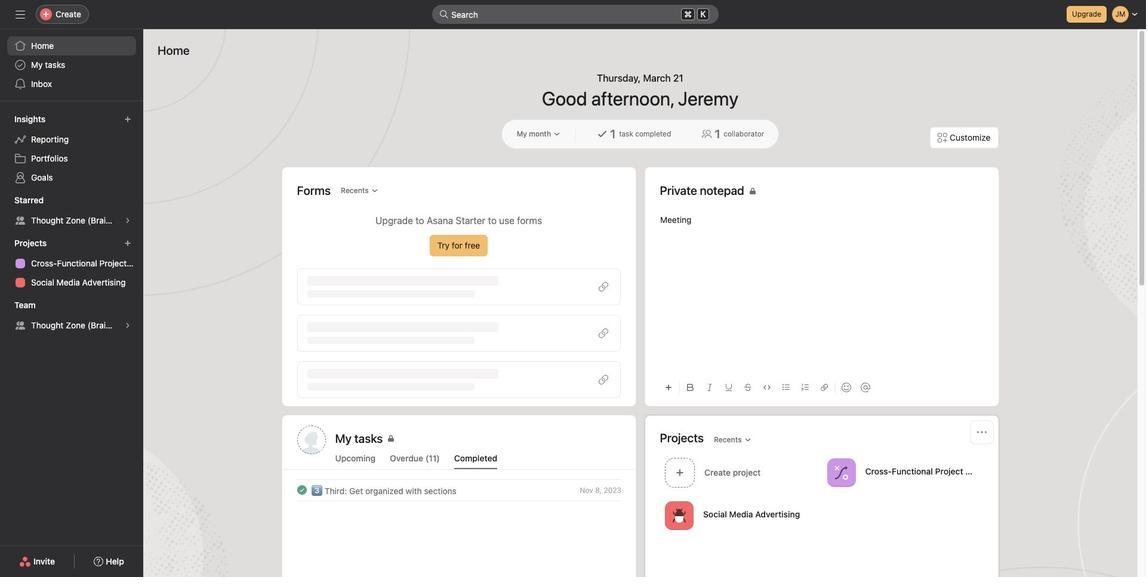 Task type: describe. For each thing, give the bounding box(es) containing it.
projects element
[[0, 233, 143, 295]]

line_and_symbols image
[[834, 466, 848, 480]]

prominent image
[[439, 10, 449, 19]]

Search tasks, projects, and more text field
[[432, 5, 719, 24]]

bold image
[[687, 384, 694, 392]]

new insights image
[[124, 116, 131, 123]]

new project or portfolio image
[[124, 240, 131, 247]]

strikethrough image
[[744, 384, 751, 392]]

hide sidebar image
[[16, 10, 25, 19]]

add profile photo image
[[297, 426, 326, 455]]

global element
[[0, 29, 143, 101]]

0 horizontal spatial list item
[[283, 480, 635, 501]]

emoji image
[[841, 383, 851, 393]]



Task type: vqa. For each thing, say whether or not it's contained in the screenshot.
second 'cell'
no



Task type: locate. For each thing, give the bounding box(es) containing it.
see details, thought zone (brainstorm space) image
[[124, 322, 131, 330]]

numbered list image
[[801, 384, 809, 392]]

completed image
[[295, 484, 309, 498]]

teams element
[[0, 295, 143, 338]]

at mention image
[[860, 383, 870, 393]]

Completed checkbox
[[295, 484, 309, 498]]

None field
[[432, 5, 719, 24]]

bug image
[[672, 509, 686, 523]]

underline image
[[725, 384, 732, 392]]

bulleted list image
[[782, 384, 789, 392]]

list item
[[660, 455, 822, 491], [283, 480, 635, 501]]

toolbar
[[660, 374, 983, 401]]

starred element
[[0, 190, 143, 233]]

code image
[[763, 384, 770, 392]]

see details, thought zone (brainstorm space) image
[[124, 217, 131, 224]]

link image
[[820, 384, 828, 392]]

1 horizontal spatial list item
[[660, 455, 822, 491]]

actions image
[[977, 428, 986, 438]]

italics image
[[706, 384, 713, 392]]

insights element
[[0, 109, 143, 190]]



